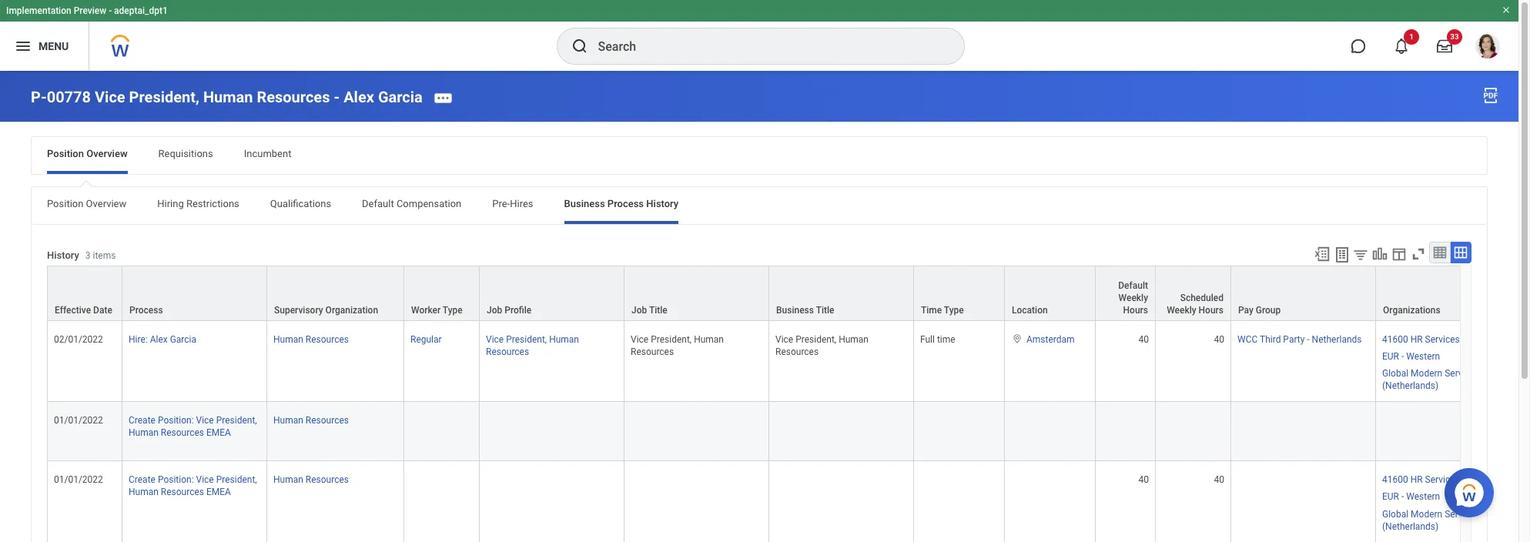 Task type: vqa. For each thing, say whether or not it's contained in the screenshot.
toolbar
yes



Task type: locate. For each thing, give the bounding box(es) containing it.
full time element
[[921, 331, 956, 345]]

3 human resources link from the top
[[273, 472, 349, 486]]

implementation
[[6, 5, 71, 16]]

hiring
[[157, 198, 184, 209]]

position for hiring restrictions
[[47, 198, 83, 209]]

1 vertical spatial (netherlands)
[[1383, 521, 1439, 532]]

1 title from the left
[[649, 305, 668, 316]]

1 horizontal spatial business
[[776, 305, 814, 316]]

1 hr from the top
[[1411, 334, 1423, 345]]

1 global modern services bv (netherlands) link from the top
[[1383, 365, 1494, 391]]

create position: vice president, human resources emea for 1st the 'create position: vice president, human resources emea' link from the bottom
[[129, 475, 257, 498]]

hours inside default weekly hours
[[1124, 305, 1149, 316]]

2 items selected list from the top
[[1383, 472, 1514, 533]]

western for hire: alex garcia
[[1407, 351, 1441, 362]]

2 row from the top
[[47, 321, 1531, 402]]

emea for first the 'create position: vice president, human resources emea' link from the top
[[206, 428, 231, 438]]

toolbar
[[1307, 242, 1472, 266]]

alex
[[344, 88, 374, 106], [150, 334, 168, 345]]

amsterdam
[[1027, 334, 1075, 345]]

01/01/2022 for 1st the 'create position: vice president, human resources emea' link from the bottom
[[54, 475, 103, 486]]

services
[[1425, 334, 1460, 345], [1445, 368, 1480, 379], [1425, 475, 1460, 486], [1445, 509, 1480, 520]]

0 vertical spatial (netherlands)
[[1383, 381, 1439, 391]]

position overview
[[47, 148, 128, 159], [47, 198, 127, 209]]

1 horizontal spatial history
[[647, 198, 679, 209]]

2 position overview from the top
[[47, 198, 127, 209]]

1 horizontal spatial job
[[632, 305, 647, 316]]

1 vertical spatial hr
[[1411, 475, 1423, 486]]

1 create position: vice president, human resources emea from the top
[[129, 415, 257, 438]]

position overview down the 00778
[[47, 148, 128, 159]]

2 create position: vice president, human resources emea link from the top
[[129, 472, 257, 498]]

1 vertical spatial overview
[[86, 198, 127, 209]]

row
[[47, 266, 1531, 322], [47, 321, 1531, 402], [47, 402, 1531, 462], [47, 462, 1531, 542]]

party
[[1284, 334, 1305, 345]]

job profile
[[487, 305, 532, 316]]

1 position overview from the top
[[47, 148, 128, 159]]

eur - western link
[[1383, 348, 1441, 362], [1383, 489, 1441, 503]]

effective
[[55, 305, 91, 316]]

default weekly hours column header
[[1096, 266, 1156, 322]]

title inside column header
[[816, 305, 835, 316]]

1 horizontal spatial process
[[608, 198, 644, 209]]

(netherlands) for create position: vice president, human resources emea
[[1383, 521, 1439, 532]]

inbox large image
[[1437, 39, 1453, 54]]

(netherlands)
[[1383, 381, 1439, 391], [1383, 521, 1439, 532]]

1 vertical spatial default
[[1119, 280, 1149, 291]]

type for time type
[[944, 305, 964, 316]]

position up the history 3 items
[[47, 198, 83, 209]]

weekly inside default weekly hours
[[1119, 293, 1149, 303]]

41600 hr services for hire: alex garcia
[[1383, 334, 1460, 345]]

1 vertical spatial modern
[[1411, 509, 1443, 520]]

0 vertical spatial 41600 hr services link
[[1383, 331, 1460, 345]]

hire: alex garcia
[[129, 334, 196, 345]]

1 vertical spatial emea
[[206, 487, 231, 498]]

0 vertical spatial default
[[362, 198, 394, 209]]

0 vertical spatial create
[[129, 415, 156, 426]]

2 tab list from the top
[[32, 187, 1487, 224]]

human resources link
[[273, 331, 349, 345], [273, 412, 349, 426], [273, 472, 349, 486]]

0 horizontal spatial process
[[129, 305, 163, 316]]

40
[[1139, 334, 1149, 345], [1214, 334, 1225, 345], [1139, 475, 1149, 486], [1214, 475, 1225, 486]]

1 items selected list from the top
[[1383, 331, 1514, 392]]

2 global from the top
[[1383, 509, 1409, 520]]

resources
[[257, 88, 330, 106], [306, 334, 349, 345], [486, 347, 529, 357], [631, 347, 674, 357], [776, 347, 819, 357], [306, 415, 349, 426], [161, 428, 204, 438], [306, 475, 349, 486], [161, 487, 204, 498]]

2 create position: vice president, human resources emea from the top
[[129, 475, 257, 498]]

position for requisitions
[[47, 148, 84, 159]]

weekly left the scheduled weekly hours popup button on the right of the page
[[1119, 293, 1149, 303]]

1 job from the left
[[487, 305, 502, 316]]

services for the 41600 hr services "link" related to hire: alex garcia
[[1425, 334, 1460, 345]]

1 type from the left
[[443, 305, 463, 316]]

1 vertical spatial garcia
[[170, 334, 196, 345]]

0 vertical spatial eur - western
[[1383, 351, 1441, 362]]

default
[[362, 198, 394, 209], [1119, 280, 1149, 291]]

full
[[921, 334, 935, 345]]

1 vertical spatial tab list
[[32, 187, 1487, 224]]

business inside popup button
[[776, 305, 814, 316]]

create position: vice president, human resources emea
[[129, 415, 257, 438], [129, 475, 257, 498]]

1 vertical spatial global
[[1383, 509, 1409, 520]]

hours
[[1124, 305, 1149, 316], [1199, 305, 1224, 316]]

weekly inside scheduled weekly hours
[[1167, 305, 1197, 316]]

1 vertical spatial create position: vice president, human resources emea link
[[129, 472, 257, 498]]

2 global modern services bv (netherlands) link from the top
[[1383, 506, 1494, 532]]

41600
[[1383, 334, 1409, 345], [1383, 475, 1409, 486]]

2 01/01/2022 from the top
[[54, 475, 103, 486]]

1 horizontal spatial vice president, human resources
[[631, 334, 726, 357]]

hours left scheduled weekly hours
[[1124, 305, 1149, 316]]

position overview up the history 3 items
[[47, 198, 127, 209]]

1 human resources from the top
[[273, 334, 349, 345]]

job
[[487, 305, 502, 316], [632, 305, 647, 316]]

1 horizontal spatial type
[[944, 305, 964, 316]]

1 vertical spatial items selected list
[[1383, 472, 1514, 533]]

00778
[[47, 88, 91, 106]]

3
[[85, 250, 91, 261]]

type right worker
[[443, 305, 463, 316]]

p-00778 vice president, human resources - alex garcia
[[31, 88, 423, 106]]

eur - western for hire: alex garcia
[[1383, 351, 1441, 362]]

1 bv from the top
[[1482, 368, 1494, 379]]

worker
[[411, 305, 441, 316]]

0 vertical spatial human resources link
[[273, 331, 349, 345]]

41600 hr services
[[1383, 334, 1460, 345], [1383, 475, 1460, 486]]

title inside column header
[[649, 305, 668, 316]]

modern
[[1411, 368, 1443, 379], [1411, 509, 1443, 520]]

hours down scheduled
[[1199, 305, 1224, 316]]

2 emea from the top
[[206, 487, 231, 498]]

human resources for 1st the 'create position: vice president, human resources emea' link from the bottom 'human resources' link
[[273, 475, 349, 486]]

2 position: from the top
[[158, 475, 194, 486]]

1 button
[[1385, 29, 1420, 63]]

0 vertical spatial weekly
[[1119, 293, 1149, 303]]

1 vertical spatial position:
[[158, 475, 194, 486]]

tab list
[[32, 137, 1487, 174], [32, 187, 1487, 224]]

0 horizontal spatial hours
[[1124, 305, 1149, 316]]

export to excel image
[[1314, 246, 1331, 262]]

0 vertical spatial position overview
[[47, 148, 128, 159]]

0 horizontal spatial job
[[487, 305, 502, 316]]

2 eur from the top
[[1383, 492, 1400, 503]]

2 horizontal spatial vice president, human resources
[[776, 334, 871, 357]]

0 vertical spatial position
[[47, 148, 84, 159]]

0 horizontal spatial type
[[443, 305, 463, 316]]

organizations
[[1383, 305, 1441, 316]]

overview
[[86, 148, 128, 159], [86, 198, 127, 209]]

position overview for requisitions
[[47, 148, 128, 159]]

weekly
[[1119, 293, 1149, 303], [1167, 305, 1197, 316]]

0 vertical spatial history
[[647, 198, 679, 209]]

default left the scheduled weekly hours popup button on the right of the page
[[1119, 280, 1149, 291]]

1 vertical spatial position
[[47, 198, 83, 209]]

eur - western for create position: vice president, human resources emea
[[1383, 492, 1441, 503]]

eur - western link for create position: vice president, human resources emea
[[1383, 489, 1441, 503]]

1 vertical spatial human resources
[[273, 415, 349, 426]]

0 vertical spatial modern
[[1411, 368, 1443, 379]]

2 create from the top
[[129, 475, 156, 486]]

1 vertical spatial eur - western link
[[1383, 489, 1441, 503]]

3 human resources from the top
[[273, 475, 349, 486]]

0 vertical spatial 41600 hr services
[[1383, 334, 1460, 345]]

1 horizontal spatial weekly
[[1167, 305, 1197, 316]]

1 vertical spatial weekly
[[1167, 305, 1197, 316]]

1 (netherlands) from the top
[[1383, 381, 1439, 391]]

vice inside vice president, human resources link
[[486, 334, 504, 345]]

1 vertical spatial eur
[[1383, 492, 1400, 503]]

1 vertical spatial create
[[129, 475, 156, 486]]

amsterdam link
[[1027, 331, 1075, 345]]

items selected list for create position: vice president, human resources emea
[[1383, 472, 1514, 533]]

menu
[[39, 40, 69, 52]]

global
[[1383, 368, 1409, 379], [1383, 509, 1409, 520]]

1 vertical spatial position overview
[[47, 198, 127, 209]]

vice president, human resources link
[[486, 331, 579, 357]]

position down the 00778
[[47, 148, 84, 159]]

hr for hire: alex garcia
[[1411, 334, 1423, 345]]

2 41600 from the top
[[1383, 475, 1409, 486]]

2 (netherlands) from the top
[[1383, 521, 1439, 532]]

1 41600 hr services from the top
[[1383, 334, 1460, 345]]

hr
[[1411, 334, 1423, 345], [1411, 475, 1423, 486]]

0 vertical spatial 41600
[[1383, 334, 1409, 345]]

restrictions
[[186, 198, 239, 209]]

job for job profile
[[487, 305, 502, 316]]

preview
[[74, 5, 106, 16]]

1 vertical spatial create position: vice president, human resources emea
[[129, 475, 257, 498]]

0 vertical spatial create position: vice president, human resources emea
[[129, 415, 257, 438]]

menu banner
[[0, 0, 1519, 71]]

justify image
[[14, 37, 32, 55]]

eur
[[1383, 351, 1400, 362], [1383, 492, 1400, 503]]

0 vertical spatial bv
[[1482, 368, 1494, 379]]

toolbar inside p-00778 vice president, human resources - alex garcia main content
[[1307, 242, 1472, 266]]

Search Workday  search field
[[598, 29, 932, 63]]

type right "time"
[[944, 305, 964, 316]]

1 vertical spatial business
[[776, 305, 814, 316]]

history inside tab list
[[647, 198, 679, 209]]

human resources for 'human resources' link associated with first the 'create position: vice president, human resources emea' link from the top
[[273, 415, 349, 426]]

0 horizontal spatial garcia
[[170, 334, 196, 345]]

0 vertical spatial global
[[1383, 368, 1409, 379]]

1 41600 from the top
[[1383, 334, 1409, 345]]

2 modern from the top
[[1411, 509, 1443, 520]]

global modern services bv (netherlands) for hire: alex garcia
[[1383, 368, 1494, 391]]

2 position from the top
[[47, 198, 83, 209]]

bv for hire: alex garcia
[[1482, 368, 1494, 379]]

2 vertical spatial human resources
[[273, 475, 349, 486]]

default left compensation
[[362, 198, 394, 209]]

create position: vice president, human resources emea link
[[129, 412, 257, 438], [129, 472, 257, 498]]

location image
[[1011, 333, 1024, 344]]

hours inside scheduled weekly hours
[[1199, 305, 1224, 316]]

1 position from the top
[[47, 148, 84, 159]]

overview down the 00778
[[86, 148, 128, 159]]

requisitions
[[158, 148, 213, 159]]

01/01/2022
[[54, 415, 103, 426], [54, 475, 103, 486]]

weekly down scheduled
[[1167, 305, 1197, 316]]

global modern services bv (netherlands) link
[[1383, 365, 1494, 391], [1383, 506, 1494, 532]]

1 41600 hr services link from the top
[[1383, 331, 1460, 345]]

supervisory organization column header
[[267, 266, 404, 322]]

1 vertical spatial global modern services bv (netherlands)
[[1383, 509, 1494, 532]]

0 vertical spatial position:
[[158, 415, 194, 426]]

process
[[608, 198, 644, 209], [129, 305, 163, 316]]

1 vertical spatial western
[[1407, 492, 1441, 503]]

0 vertical spatial eur - western link
[[1383, 348, 1441, 362]]

1 vertical spatial process
[[129, 305, 163, 316]]

2 bv from the top
[[1482, 509, 1494, 520]]

1 01/01/2022 from the top
[[54, 415, 103, 426]]

regular link
[[411, 331, 442, 345]]

1 horizontal spatial garcia
[[378, 88, 423, 106]]

emea for 1st the 'create position: vice president, human resources emea' link from the bottom
[[206, 487, 231, 498]]

2 title from the left
[[816, 305, 835, 316]]

0 horizontal spatial title
[[649, 305, 668, 316]]

2 41600 hr services link from the top
[[1383, 472, 1460, 486]]

effective date button
[[48, 266, 122, 320]]

0 vertical spatial create position: vice president, human resources emea link
[[129, 412, 257, 438]]

0 vertical spatial 01/01/2022
[[54, 415, 103, 426]]

0 horizontal spatial default
[[362, 198, 394, 209]]

profile logan mcneil image
[[1476, 34, 1501, 62]]

1 western from the top
[[1407, 351, 1441, 362]]

date
[[93, 305, 112, 316]]

eur - western link for hire: alex garcia
[[1383, 348, 1441, 362]]

0 vertical spatial global modern services bv (netherlands) link
[[1383, 365, 1494, 391]]

0 vertical spatial western
[[1407, 351, 1441, 362]]

business title
[[776, 305, 835, 316]]

1 vertical spatial human resources link
[[273, 412, 349, 426]]

1 vertical spatial 41600
[[1383, 475, 1409, 486]]

1
[[1410, 32, 1414, 41]]

history 3 items
[[47, 250, 116, 261]]

1 human resources link from the top
[[273, 331, 349, 345]]

0 vertical spatial items selected list
[[1383, 331, 1514, 392]]

type inside time type popup button
[[944, 305, 964, 316]]

1 vertical spatial eur - western
[[1383, 492, 1441, 503]]

worker type column header
[[404, 266, 480, 322]]

1 row from the top
[[47, 266, 1531, 322]]

1 vertical spatial alex
[[150, 334, 168, 345]]

1 eur - western from the top
[[1383, 351, 1441, 362]]

1 modern from the top
[[1411, 368, 1443, 379]]

2 job from the left
[[632, 305, 647, 316]]

2 type from the left
[[944, 305, 964, 316]]

history
[[647, 198, 679, 209], [47, 250, 79, 261]]

1 vertical spatial 41600 hr services
[[1383, 475, 1460, 486]]

1 horizontal spatial default
[[1119, 280, 1149, 291]]

2 western from the top
[[1407, 492, 1441, 503]]

job inside popup button
[[487, 305, 502, 316]]

weekly for scheduled
[[1167, 305, 1197, 316]]

41600 hr services link for create position: vice president, human resources emea
[[1383, 472, 1460, 486]]

hiring restrictions
[[157, 198, 239, 209]]

2 eur - western from the top
[[1383, 492, 1441, 503]]

0 horizontal spatial vice president, human resources
[[486, 334, 579, 357]]

overview up items
[[86, 198, 127, 209]]

western for create position: vice president, human resources emea
[[1407, 492, 1441, 503]]

p-
[[31, 88, 47, 106]]

emea
[[206, 428, 231, 438], [206, 487, 231, 498]]

adeptai_dpt1
[[114, 5, 168, 16]]

2 human resources from the top
[[273, 415, 349, 426]]

41600 for hire: alex garcia
[[1383, 334, 1409, 345]]

1 vertical spatial global modern services bv (netherlands) link
[[1383, 506, 1494, 532]]

2 hr from the top
[[1411, 475, 1423, 486]]

1 create from the top
[[129, 415, 156, 426]]

business
[[564, 198, 605, 209], [776, 305, 814, 316]]

1 global from the top
[[1383, 368, 1409, 379]]

vice
[[95, 88, 125, 106], [486, 334, 504, 345], [631, 334, 649, 345], [776, 334, 794, 345], [196, 415, 214, 426], [196, 475, 214, 486]]

1 horizontal spatial hours
[[1199, 305, 1224, 316]]

garcia
[[378, 88, 423, 106], [170, 334, 196, 345]]

2 hours from the left
[[1199, 305, 1224, 316]]

effective date column header
[[47, 266, 122, 322]]

process button
[[122, 266, 267, 320]]

time
[[937, 334, 956, 345]]

-
[[109, 5, 112, 16], [334, 88, 340, 106], [1307, 334, 1310, 345], [1402, 351, 1404, 362], [1402, 492, 1404, 503]]

global modern services bv (netherlands)
[[1383, 368, 1494, 391], [1383, 509, 1494, 532]]

0 vertical spatial hr
[[1411, 334, 1423, 345]]

1 vertical spatial history
[[47, 250, 79, 261]]

0 vertical spatial emea
[[206, 428, 231, 438]]

1 vertical spatial bv
[[1482, 509, 1494, 520]]

notifications large image
[[1394, 39, 1410, 54]]

0 vertical spatial eur
[[1383, 351, 1400, 362]]

0 vertical spatial tab list
[[32, 137, 1487, 174]]

eur - western
[[1383, 351, 1441, 362], [1383, 492, 1441, 503]]

modern for hire: alex garcia
[[1411, 368, 1443, 379]]

vice president, human resources down business title
[[776, 334, 871, 357]]

1 eur - western link from the top
[[1383, 348, 1441, 362]]

type inside worker type popup button
[[443, 305, 463, 316]]

1 vertical spatial 41600 hr services link
[[1383, 472, 1460, 486]]

1 eur from the top
[[1383, 351, 1400, 362]]

1 horizontal spatial alex
[[344, 88, 374, 106]]

2 global modern services bv (netherlands) from the top
[[1383, 509, 1494, 532]]

2 human resources link from the top
[[273, 412, 349, 426]]

1 hours from the left
[[1124, 305, 1149, 316]]

click to view/edit grid preferences image
[[1391, 246, 1408, 262]]

0 horizontal spatial weekly
[[1119, 293, 1149, 303]]

vice president, human resources down job title
[[631, 334, 726, 357]]

hire:
[[129, 334, 148, 345]]

bv for create position: vice president, human resources emea
[[1482, 509, 1494, 520]]

1 emea from the top
[[206, 428, 231, 438]]

0 vertical spatial business
[[564, 198, 605, 209]]

vice president, human resources down profile
[[486, 334, 579, 357]]

default weekly hours
[[1119, 280, 1149, 316]]

0 horizontal spatial business
[[564, 198, 605, 209]]

title
[[649, 305, 668, 316], [816, 305, 835, 316]]

2 eur - western link from the top
[[1383, 489, 1441, 503]]

2 vertical spatial human resources link
[[273, 472, 349, 486]]

position:
[[158, 415, 194, 426], [158, 475, 194, 486]]

items selected list
[[1383, 331, 1514, 392], [1383, 472, 1514, 533]]

0 horizontal spatial alex
[[150, 334, 168, 345]]

0 vertical spatial process
[[608, 198, 644, 209]]

0 vertical spatial global modern services bv (netherlands)
[[1383, 368, 1494, 391]]

- inside "menu" banner
[[109, 5, 112, 16]]

create for first the 'create position: vice president, human resources emea' link from the top
[[129, 415, 156, 426]]

1 global modern services bv (netherlands) from the top
[[1383, 368, 1494, 391]]

01/01/2022 for first the 'create position: vice president, human resources emea' link from the top
[[54, 415, 103, 426]]

fullscreen image
[[1410, 246, 1427, 262]]

1 position: from the top
[[158, 415, 194, 426]]

location column header
[[1005, 266, 1096, 322]]

0 vertical spatial human resources
[[273, 334, 349, 345]]

hr for create position: vice president, human resources emea
[[1411, 475, 1423, 486]]

default inside default weekly hours popup button
[[1119, 280, 1149, 291]]

job inside popup button
[[632, 305, 647, 316]]

1 horizontal spatial title
[[816, 305, 835, 316]]

0 vertical spatial overview
[[86, 148, 128, 159]]

president,
[[129, 88, 199, 106], [506, 334, 547, 345], [651, 334, 692, 345], [796, 334, 837, 345], [216, 415, 257, 426], [216, 475, 257, 486]]

2 41600 hr services from the top
[[1383, 475, 1460, 486]]

cell
[[404, 402, 480, 462], [480, 402, 625, 462], [625, 402, 770, 462], [770, 402, 914, 462], [914, 402, 1005, 462], [1005, 402, 1096, 462], [1096, 402, 1156, 462], [1156, 402, 1232, 462], [1232, 402, 1377, 462], [1377, 402, 1521, 462], [404, 462, 480, 542], [480, 462, 625, 542], [625, 462, 770, 542], [770, 462, 914, 542], [914, 462, 1005, 542], [1005, 462, 1096, 542], [1232, 462, 1377, 542]]

1 vertical spatial 01/01/2022
[[54, 475, 103, 486]]

business title column header
[[770, 266, 914, 322]]



Task type: describe. For each thing, give the bounding box(es) containing it.
position: for 1st the 'create position: vice president, human resources emea' link from the bottom
[[158, 475, 194, 486]]

0 horizontal spatial history
[[47, 250, 79, 261]]

time type
[[921, 305, 964, 316]]

2 vice president, human resources from the left
[[631, 334, 726, 357]]

41600 for create position: vice president, human resources emea
[[1383, 475, 1409, 486]]

hires
[[510, 198, 533, 209]]

full time
[[921, 334, 956, 345]]

worker type
[[411, 305, 463, 316]]

wcc third party - netherlands
[[1238, 334, 1362, 345]]

group
[[1256, 305, 1281, 316]]

compensation
[[397, 198, 462, 209]]

services for the 41600 hr services "link" corresponding to create position: vice president, human resources emea
[[1425, 475, 1460, 486]]

items
[[93, 250, 116, 261]]

select to filter grid data image
[[1353, 246, 1370, 262]]

modern for create position: vice president, human resources emea
[[1411, 509, 1443, 520]]

menu button
[[0, 22, 89, 71]]

human resources link for 1st the 'create position: vice president, human resources emea' link from the bottom
[[273, 472, 349, 486]]

human resources link for hire: alex garcia link
[[273, 331, 349, 345]]

view printable version (pdf) image
[[1482, 86, 1501, 105]]

human resources link for first the 'create position: vice president, human resources emea' link from the top
[[273, 412, 349, 426]]

netherlands
[[1312, 334, 1362, 345]]

export to worksheets image
[[1333, 246, 1352, 264]]

organization
[[326, 305, 378, 316]]

human resources for 'human resources' link related to hire: alex garcia link
[[273, 334, 349, 345]]

time type button
[[914, 266, 1004, 320]]

qualifications
[[270, 198, 331, 209]]

scheduled
[[1181, 293, 1224, 303]]

wcc third party - netherlands link
[[1238, 331, 1362, 345]]

default for default compensation
[[362, 198, 394, 209]]

implementation preview -   adeptai_dpt1
[[6, 5, 168, 16]]

pre-
[[492, 198, 510, 209]]

type for worker type
[[443, 305, 463, 316]]

items selected list for hire: alex garcia
[[1383, 331, 1514, 392]]

job for job title
[[632, 305, 647, 316]]

incumbent
[[244, 148, 291, 159]]

0 vertical spatial garcia
[[378, 88, 423, 106]]

search image
[[570, 37, 589, 55]]

p-00778 vice president, human resources - alex garcia link
[[31, 88, 423, 106]]

close environment banner image
[[1502, 5, 1511, 15]]

services for global modern services bv (netherlands) link associated with create position: vice president, human resources emea
[[1445, 509, 1480, 520]]

job title column header
[[625, 266, 770, 322]]

pay group column header
[[1232, 266, 1377, 322]]

global modern services bv (netherlands) for create position: vice president, human resources emea
[[1383, 509, 1494, 532]]

business for business process history
[[564, 198, 605, 209]]

global modern services bv (netherlands) link for hire: alex garcia
[[1383, 365, 1494, 391]]

supervisory
[[274, 305, 323, 316]]

job profile button
[[480, 266, 624, 320]]

position overview for hiring restrictions
[[47, 198, 127, 209]]

1 create position: vice president, human resources emea link from the top
[[129, 412, 257, 438]]

third
[[1260, 334, 1281, 345]]

row containing 02/01/2022
[[47, 321, 1531, 402]]

41600 hr services for create position: vice president, human resources emea
[[1383, 475, 1460, 486]]

effective date
[[55, 305, 112, 316]]

33
[[1451, 32, 1460, 41]]

hours for scheduled weekly hours
[[1199, 305, 1224, 316]]

eur for hire: alex garcia
[[1383, 351, 1400, 362]]

title for business title
[[816, 305, 835, 316]]

3 row from the top
[[47, 402, 1531, 462]]

overview for requisitions
[[86, 148, 128, 159]]

supervisory organization
[[274, 305, 378, 316]]

expand table image
[[1454, 245, 1469, 260]]

global for create position: vice president, human resources emea
[[1383, 509, 1409, 520]]

scheduled weekly hours column header
[[1156, 266, 1232, 322]]

organizations button
[[1377, 266, 1521, 320]]

location
[[1012, 305, 1048, 316]]

pre-hires
[[492, 198, 533, 209]]

business title button
[[770, 266, 914, 320]]

job title button
[[625, 266, 769, 320]]

hire: alex garcia link
[[129, 331, 196, 345]]

services for global modern services bv (netherlands) link related to hire: alex garcia
[[1445, 368, 1480, 379]]

profile
[[505, 305, 532, 316]]

0 vertical spatial alex
[[344, 88, 374, 106]]

global for hire: alex garcia
[[1383, 368, 1409, 379]]

pay group button
[[1232, 266, 1376, 320]]

default for default weekly hours
[[1119, 280, 1149, 291]]

overview for hiring restrictions
[[86, 198, 127, 209]]

hours for default weekly hours
[[1124, 305, 1149, 316]]

table image
[[1433, 245, 1448, 260]]

pay group
[[1239, 305, 1281, 316]]

pay
[[1239, 305, 1254, 316]]

row containing default weekly hours
[[47, 266, 1531, 322]]

wcc
[[1238, 334, 1258, 345]]

position: for first the 'create position: vice president, human resources emea' link from the top
[[158, 415, 194, 426]]

worker type button
[[404, 266, 479, 320]]

(netherlands) for hire: alex garcia
[[1383, 381, 1439, 391]]

supervisory organization button
[[267, 266, 404, 320]]

1 tab list from the top
[[32, 137, 1487, 174]]

location button
[[1005, 266, 1095, 320]]

3 vice president, human resources from the left
[[776, 334, 871, 357]]

41600 hr services link for hire: alex garcia
[[1383, 331, 1460, 345]]

eur for create position: vice president, human resources emea
[[1383, 492, 1400, 503]]

business process history
[[564, 198, 679, 209]]

process column header
[[122, 266, 267, 322]]

weekly for default
[[1119, 293, 1149, 303]]

title for job title
[[649, 305, 668, 316]]

1 vice president, human resources from the left
[[486, 334, 579, 357]]

job profile column header
[[480, 266, 625, 322]]

create position: vice president, human resources emea for first the 'create position: vice president, human resources emea' link from the top
[[129, 415, 257, 438]]

expand/collapse chart image
[[1372, 246, 1389, 262]]

job title
[[632, 305, 668, 316]]

business for business title
[[776, 305, 814, 316]]

scheduled weekly hours
[[1167, 293, 1224, 316]]

4 row from the top
[[47, 462, 1531, 542]]

time
[[921, 305, 942, 316]]

global modern services bv (netherlands) link for create position: vice president, human resources emea
[[1383, 506, 1494, 532]]

02/01/2022
[[54, 334, 103, 345]]

regular
[[411, 334, 442, 345]]

scheduled weekly hours button
[[1156, 266, 1231, 320]]

default compensation
[[362, 198, 462, 209]]

time type column header
[[914, 266, 1005, 322]]

p-00778 vice president, human resources - alex garcia main content
[[0, 71, 1531, 542]]

create for 1st the 'create position: vice president, human resources emea' link from the bottom
[[129, 475, 156, 486]]

process inside popup button
[[129, 305, 163, 316]]

default weekly hours button
[[1096, 266, 1155, 320]]

33 button
[[1428, 29, 1463, 63]]



